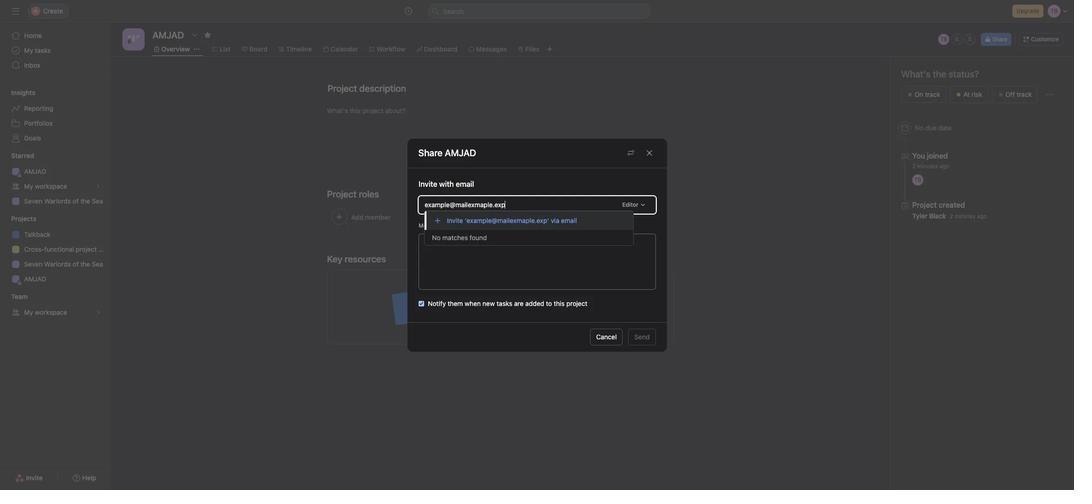 Task type: locate. For each thing, give the bounding box(es) containing it.
tasks down home
[[35, 46, 51, 54]]

1 vertical spatial my workspace
[[24, 308, 67, 316]]

1 horizontal spatial minutes
[[955, 213, 976, 220]]

home link
[[6, 28, 106, 43]]

seven warlords of the sea link up talkback link
[[6, 194, 106, 209]]

tb down you joined 2 minutes ago
[[915, 176, 922, 183]]

0 vertical spatial invite
[[419, 180, 437, 188]]

0 vertical spatial sea
[[92, 197, 103, 205]]

2 my workspace link from the top
[[6, 305, 106, 320]]

0 horizontal spatial minutes
[[918, 163, 938, 170]]

1 seven warlords of the sea link from the top
[[6, 194, 106, 209]]

of
[[73, 197, 79, 205], [73, 260, 79, 268]]

1 seven warlords of the sea from the top
[[24, 197, 103, 205]]

3 my from the top
[[24, 308, 33, 316]]

insights
[[11, 89, 35, 96]]

seven warlords of the sea
[[24, 197, 103, 205], [24, 260, 103, 268]]

2 down 'you'
[[913, 163, 916, 170]]

workspace inside the teams 'element'
[[35, 308, 67, 316]]

a right with
[[596, 287, 599, 294]]

2 seven warlords of the sea from the top
[[24, 260, 103, 268]]

track inside on track button
[[925, 90, 941, 98]]

my down team
[[24, 308, 33, 316]]

None text field
[[150, 26, 186, 43]]

1 the from the top
[[80, 197, 90, 205]]

of up talkback link
[[73, 197, 79, 205]]

warlords up talkback link
[[44, 197, 71, 205]]

tasks inside my tasks link
[[35, 46, 51, 54]]

send
[[635, 333, 650, 341]]

off track
[[1006, 90, 1032, 98]]

2
[[913, 163, 916, 170], [950, 213, 953, 220]]

project roles
[[327, 189, 379, 199]]

0 horizontal spatial a
[[535, 287, 538, 294]]

on track
[[915, 90, 941, 98]]

sea for my workspace
[[92, 197, 103, 205]]

my workspace down team
[[24, 308, 67, 316]]

project down align
[[464, 297, 485, 305]]

amjad link down goals link
[[6, 164, 106, 179]]

0 horizontal spatial brief
[[486, 297, 500, 305]]

seven inside projects element
[[24, 260, 42, 268]]

1 vertical spatial warlords
[[44, 260, 71, 268]]

1 horizontal spatial tb
[[940, 36, 948, 43]]

invite with email
[[419, 180, 474, 188]]

the down the cross-functional project plan
[[80, 260, 90, 268]]

0 vertical spatial seven
[[24, 197, 42, 205]]

projects element
[[0, 211, 111, 288]]

1 amjad link from the top
[[6, 164, 106, 179]]

invite for invite
[[26, 474, 43, 482]]

amjad inside starred element
[[24, 167, 46, 175]]

1 vertical spatial seven warlords of the sea
[[24, 260, 103, 268]]

tb up 'what's the status?'
[[940, 36, 948, 43]]

seven down "cross-"
[[24, 260, 42, 268]]

list link
[[212, 44, 231, 54]]

off track button
[[992, 86, 1038, 103]]

my workspace link down team
[[6, 305, 106, 320]]

amjad link up the teams 'element'
[[6, 272, 106, 287]]

seven up projects
[[24, 197, 42, 205]]

seven warlords of the sea inside starred element
[[24, 197, 103, 205]]

1 horizontal spatial invite
[[419, 180, 437, 188]]

my down starred
[[24, 182, 33, 190]]

seven warlords of the sea inside projects element
[[24, 260, 103, 268]]

workflow
[[377, 45, 406, 53]]

1 workspace from the top
[[35, 182, 67, 190]]

seven warlords of the sea for workspace
[[24, 197, 103, 205]]

the up talkback link
[[80, 197, 90, 205]]

1 horizontal spatial 2
[[950, 213, 953, 220]]

brief
[[486, 297, 500, 305], [521, 316, 535, 324]]

my inside starred element
[[24, 182, 33, 190]]

warlords inside starred element
[[44, 197, 71, 205]]

sea
[[92, 197, 103, 205], [92, 260, 103, 268]]

brief down your
[[486, 297, 500, 305]]

track right on
[[925, 90, 941, 98]]

1 my workspace from the top
[[24, 182, 67, 190]]

0 horizontal spatial invite
[[26, 474, 43, 482]]

invite
[[419, 180, 437, 188], [26, 474, 43, 482]]

0 vertical spatial tasks
[[35, 46, 51, 54]]

talkback link
[[6, 227, 106, 242]]

are
[[514, 299, 524, 307]]

invite inside button
[[26, 474, 43, 482]]

align your team around a shared vision with a project brief and supporting resources.
[[464, 287, 599, 305]]

tasks down team
[[497, 299, 512, 307]]

minutes down you joined button
[[918, 163, 938, 170]]

project down vision
[[566, 299, 587, 307]]

1 vertical spatial minutes
[[955, 213, 976, 220]]

warlords
[[44, 197, 71, 205], [44, 260, 71, 268]]

a up supporting
[[535, 287, 538, 294]]

goals link
[[6, 131, 106, 146]]

warlords down cross-functional project plan link
[[44, 260, 71, 268]]

0 vertical spatial the
[[80, 197, 90, 205]]

what's the status?
[[902, 69, 979, 79]]

amjad
[[24, 167, 46, 175], [24, 275, 46, 283]]

0 vertical spatial 2
[[913, 163, 916, 170]]

1 sea from the top
[[92, 197, 103, 205]]

sea inside starred element
[[92, 197, 103, 205]]

(optional)
[[444, 222, 470, 229]]

amjad down starred
[[24, 167, 46, 175]]

of down the cross-functional project plan
[[73, 260, 79, 268]]

my inside global element
[[24, 46, 33, 54]]

0 vertical spatial my workspace
[[24, 182, 67, 190]]

1 my from the top
[[24, 46, 33, 54]]

close this dialog image
[[646, 149, 653, 157]]

at
[[964, 90, 970, 98]]

my workspace down starred
[[24, 182, 67, 190]]

1 horizontal spatial a
[[596, 287, 599, 294]]

upgrade
[[1017, 7, 1040, 14]]

of inside starred element
[[73, 197, 79, 205]]

my workspace link
[[6, 179, 106, 194], [6, 305, 106, 320]]

0 horizontal spatial ago
[[940, 163, 950, 170]]

brief down added
[[521, 316, 535, 324]]

workspace
[[35, 182, 67, 190], [35, 308, 67, 316]]

0 vertical spatial workspace
[[35, 182, 67, 190]]

minutes
[[918, 163, 938, 170], [955, 213, 976, 220]]

sea inside projects element
[[92, 260, 103, 268]]

tyler
[[913, 212, 928, 220]]

reporting
[[24, 104, 53, 112]]

project inside the align your team around a shared vision with a project brief and supporting resources.
[[464, 297, 485, 305]]

workspace inside starred element
[[35, 182, 67, 190]]

my workspace inside starred element
[[24, 182, 67, 190]]

1 vertical spatial amjad
[[24, 275, 46, 283]]

1 vertical spatial my workspace link
[[6, 305, 106, 320]]

my for inbox
[[24, 46, 33, 54]]

tasks
[[35, 46, 51, 54], [497, 299, 512, 307]]

0 horizontal spatial tasks
[[35, 46, 51, 54]]

2 workspace from the top
[[35, 308, 67, 316]]

files
[[526, 45, 540, 53]]

2 my workspace from the top
[[24, 308, 67, 316]]

1 of from the top
[[73, 197, 79, 205]]

ago right black
[[977, 213, 987, 220]]

2 seven from the top
[[24, 260, 42, 268]]

1 vertical spatial workspace
[[35, 308, 67, 316]]

minutes right black
[[955, 213, 976, 220]]

1 vertical spatial the
[[80, 260, 90, 268]]

track inside off track button
[[1017, 90, 1032, 98]]

1 vertical spatial amjad link
[[6, 272, 106, 287]]

invite inside share amjad dialog
[[419, 180, 437, 188]]

my workspace link down starred
[[6, 179, 106, 194]]

1 vertical spatial seven warlords of the sea link
[[6, 257, 106, 272]]

remove from starred image
[[204, 31, 211, 38]]

message
[[419, 222, 443, 229]]

0 vertical spatial seven warlords of the sea
[[24, 197, 103, 205]]

0 vertical spatial minutes
[[918, 163, 938, 170]]

of inside projects element
[[73, 260, 79, 268]]

with email
[[439, 180, 474, 188]]

seven inside starred element
[[24, 197, 42, 205]]

2 amjad link from the top
[[6, 272, 106, 287]]

1 horizontal spatial tasks
[[497, 299, 512, 307]]

1 vertical spatial invite
[[26, 474, 43, 482]]

you
[[913, 152, 926, 160]]

1 horizontal spatial brief
[[521, 316, 535, 324]]

and
[[502, 297, 513, 305]]

the inside starred element
[[80, 197, 90, 205]]

cancel
[[596, 333, 617, 341]]

2 seven warlords of the sea link from the top
[[6, 257, 106, 272]]

amjad link
[[6, 164, 106, 179], [6, 272, 106, 287]]

2 sea from the top
[[92, 260, 103, 268]]

my up 'inbox'
[[24, 46, 33, 54]]

0 vertical spatial of
[[73, 197, 79, 205]]

1 warlords from the top
[[44, 197, 71, 205]]

1 vertical spatial of
[[73, 260, 79, 268]]

my inside the teams 'element'
[[24, 308, 33, 316]]

amjad link inside starred element
[[6, 164, 106, 179]]

warlords inside projects element
[[44, 260, 71, 268]]

seven warlords of the sea up talkback link
[[24, 197, 103, 205]]

1 amjad from the top
[[24, 167, 46, 175]]

1 vertical spatial tasks
[[497, 299, 512, 307]]

1 vertical spatial sea
[[92, 260, 103, 268]]

1 vertical spatial seven
[[24, 260, 42, 268]]

0 vertical spatial ago
[[940, 163, 950, 170]]

my for seven warlords of the sea
[[24, 182, 33, 190]]

2 vertical spatial my
[[24, 308, 33, 316]]

ago down joined
[[940, 163, 950, 170]]

1 vertical spatial my
[[24, 182, 33, 190]]

of for workspace
[[73, 197, 79, 205]]

dashboard link
[[417, 44, 458, 54]]

1 horizontal spatial ago
[[977, 213, 987, 220]]

cancel button
[[590, 329, 623, 345]]

0 vertical spatial brief
[[486, 297, 500, 305]]

1 vertical spatial brief
[[521, 316, 535, 324]]

1 vertical spatial 2
[[950, 213, 953, 220]]

2 my from the top
[[24, 182, 33, 190]]

starred
[[11, 152, 34, 160]]

when
[[465, 299, 481, 307]]

board link
[[242, 44, 268, 54]]

seven warlords of the sea link
[[6, 194, 106, 209], [6, 257, 106, 272]]

on
[[915, 90, 924, 98]]

teams element
[[0, 288, 111, 322]]

seven warlords of the sea down the cross-functional project plan
[[24, 260, 103, 268]]

seven warlords of the sea link down functional
[[6, 257, 106, 272]]

inbox
[[24, 61, 40, 69]]

black
[[930, 212, 946, 220]]

the
[[80, 197, 90, 205], [80, 260, 90, 268]]

1 vertical spatial tb
[[915, 176, 922, 183]]

you joined 2 minutes ago
[[913, 152, 950, 170]]

tb
[[940, 36, 948, 43], [915, 176, 922, 183]]

track right off
[[1017, 90, 1032, 98]]

0 vertical spatial seven warlords of the sea link
[[6, 194, 106, 209]]

2 of from the top
[[73, 260, 79, 268]]

notify
[[428, 299, 446, 307]]

1 vertical spatial ago
[[977, 213, 987, 220]]

0 horizontal spatial track
[[925, 90, 941, 98]]

project down notify them when new tasks are added to this project
[[497, 316, 519, 324]]

0 vertical spatial tb
[[940, 36, 948, 43]]

ago inside you joined 2 minutes ago
[[940, 163, 950, 170]]

2 amjad from the top
[[24, 275, 46, 283]]

0 vertical spatial my workspace link
[[6, 179, 106, 194]]

0 horizontal spatial 2
[[913, 163, 916, 170]]

0 vertical spatial amjad
[[24, 167, 46, 175]]

the inside projects element
[[80, 260, 90, 268]]

0 vertical spatial amjad link
[[6, 164, 106, 179]]

my workspace
[[24, 182, 67, 190], [24, 308, 67, 316]]

a
[[535, 287, 538, 294], [596, 287, 599, 294]]

2 right black
[[950, 213, 953, 220]]

0 vertical spatial warlords
[[44, 197, 71, 205]]

1 seven from the top
[[24, 197, 42, 205]]

seven
[[24, 197, 42, 205], [24, 260, 42, 268]]

starred button
[[0, 151, 34, 160]]

1 track from the left
[[925, 90, 941, 98]]

0 vertical spatial my
[[24, 46, 33, 54]]

2 track from the left
[[1017, 90, 1032, 98]]

on track button
[[902, 86, 947, 103]]

track
[[925, 90, 941, 98], [1017, 90, 1032, 98]]

tasks inside share amjad dialog
[[497, 299, 512, 307]]

workflow link
[[369, 44, 406, 54]]

you joined button
[[913, 151, 950, 160]]

1 horizontal spatial track
[[1017, 90, 1032, 98]]

2 the from the top
[[80, 260, 90, 268]]

Add members by name or email… text field
[[425, 199, 512, 210]]

2 warlords from the top
[[44, 260, 71, 268]]

amjad up team
[[24, 275, 46, 283]]



Task type: vqa. For each thing, say whether or not it's contained in the screenshot.
4th Mark complete icon from the bottom
no



Task type: describe. For each thing, give the bounding box(es) containing it.
invite for invite with email
[[419, 180, 437, 188]]

the status?
[[933, 69, 979, 79]]

create
[[475, 316, 496, 324]]

team
[[495, 287, 510, 294]]

seven warlords of the sea link for workspace
[[6, 194, 106, 209]]

starred element
[[0, 147, 111, 211]]

overview link
[[154, 44, 190, 54]]

board image
[[128, 34, 139, 45]]

this
[[554, 299, 565, 307]]

1 my workspace link from the top
[[6, 179, 106, 194]]

cross-
[[24, 245, 44, 253]]

project inside share amjad dialog
[[566, 299, 587, 307]]

plan
[[99, 245, 111, 253]]

added
[[525, 299, 544, 307]]

key resources
[[327, 254, 386, 264]]

at risk
[[964, 90, 983, 98]]

seven for my
[[24, 197, 42, 205]]

my workspace link inside the teams 'element'
[[6, 305, 106, 320]]

ago inside project created tyler black 2 minutes ago
[[977, 213, 987, 220]]

portfolios link
[[6, 116, 106, 131]]

team
[[11, 293, 28, 301]]

supporting
[[515, 297, 547, 305]]

board
[[249, 45, 268, 53]]

of for functional
[[73, 260, 79, 268]]

track for off track
[[1017, 90, 1032, 98]]

list
[[220, 45, 231, 53]]

Message (optional) text field
[[419, 233, 656, 290]]

project permissions image
[[627, 149, 635, 157]]

warlords for workspace
[[44, 197, 71, 205]]

track for on track
[[925, 90, 941, 98]]

messages
[[476, 45, 507, 53]]

new
[[482, 299, 495, 307]]

1 a from the left
[[535, 287, 538, 294]]

joined
[[927, 152, 948, 160]]

at risk button
[[950, 86, 989, 103]]

brief inside the align your team around a shared vision with a project brief and supporting resources.
[[486, 297, 500, 305]]

cross-functional project plan link
[[6, 242, 111, 257]]

create project brief
[[475, 316, 535, 324]]

what's
[[902, 69, 931, 79]]

brief inside button
[[521, 316, 535, 324]]

seven warlords of the sea for functional
[[24, 260, 103, 268]]

invite button
[[9, 470, 49, 486]]

talkback
[[24, 230, 50, 238]]

message (optional)
[[419, 222, 470, 229]]

team button
[[0, 292, 28, 301]]

2 a from the left
[[596, 287, 599, 294]]

create project brief button
[[464, 312, 537, 328]]

to
[[546, 299, 552, 307]]

portfolios
[[24, 119, 53, 127]]

the for functional
[[80, 260, 90, 268]]

project left plan
[[76, 245, 97, 253]]

send button
[[629, 329, 656, 345]]

files link
[[518, 44, 540, 54]]

projects button
[[0, 214, 36, 224]]

editor button
[[618, 198, 650, 211]]

share button
[[981, 33, 1012, 46]]

my tasks
[[24, 46, 51, 54]]

vision
[[562, 287, 580, 294]]

minutes inside you joined 2 minutes ago
[[918, 163, 938, 170]]

timeline
[[286, 45, 312, 53]]

functional
[[44, 245, 74, 253]]

calendar
[[331, 45, 358, 53]]

messages link
[[469, 44, 507, 54]]

tyler black link
[[913, 212, 946, 220]]

seven warlords of the sea link for functional
[[6, 257, 106, 272]]

share amjad dialog
[[407, 138, 667, 352]]

share amjad
[[419, 147, 476, 158]]

tb button
[[938, 34, 950, 45]]

upgrade button
[[1013, 5, 1044, 18]]

2 inside project created tyler black 2 minutes ago
[[950, 213, 953, 220]]

insights button
[[0, 88, 35, 97]]

share
[[993, 36, 1008, 43]]

projects
[[11, 215, 36, 223]]

insights element
[[0, 84, 111, 147]]

overview
[[161, 45, 190, 53]]

warlords for functional
[[44, 260, 71, 268]]

align
[[464, 287, 479, 294]]

resources.
[[549, 297, 580, 305]]

sea for cross-functional project plan
[[92, 260, 103, 268]]

dashboard
[[424, 45, 458, 53]]

project created
[[913, 201, 965, 209]]

them
[[448, 299, 463, 307]]

cross-functional project plan
[[24, 245, 111, 253]]

the for workspace
[[80, 197, 90, 205]]

minutes inside project created tyler black 2 minutes ago
[[955, 213, 976, 220]]

project created tyler black 2 minutes ago
[[913, 201, 987, 220]]

project inside button
[[497, 316, 519, 324]]

around
[[512, 287, 533, 294]]

tb inside button
[[940, 36, 948, 43]]

editor
[[622, 201, 638, 208]]

Notify them when new tasks are added to this project checkbox
[[419, 301, 424, 306]]

amjad inside projects element
[[24, 275, 46, 283]]

my workspace inside the teams 'element'
[[24, 308, 67, 316]]

with
[[581, 287, 594, 294]]

goals
[[24, 134, 41, 142]]

Project description title text field
[[322, 79, 409, 98]]

your
[[480, 287, 494, 294]]

risk
[[972, 90, 983, 98]]

calendar link
[[323, 44, 358, 54]]

shared
[[540, 287, 560, 294]]

seven for cross-
[[24, 260, 42, 268]]

global element
[[0, 23, 111, 78]]

amjad link inside projects element
[[6, 272, 106, 287]]

hide sidebar image
[[12, 7, 19, 15]]

2 inside you joined 2 minutes ago
[[913, 163, 916, 170]]

0 horizontal spatial tb
[[915, 176, 922, 183]]

reporting link
[[6, 101, 106, 116]]

off
[[1006, 90, 1015, 98]]

my tasks link
[[6, 43, 106, 58]]



